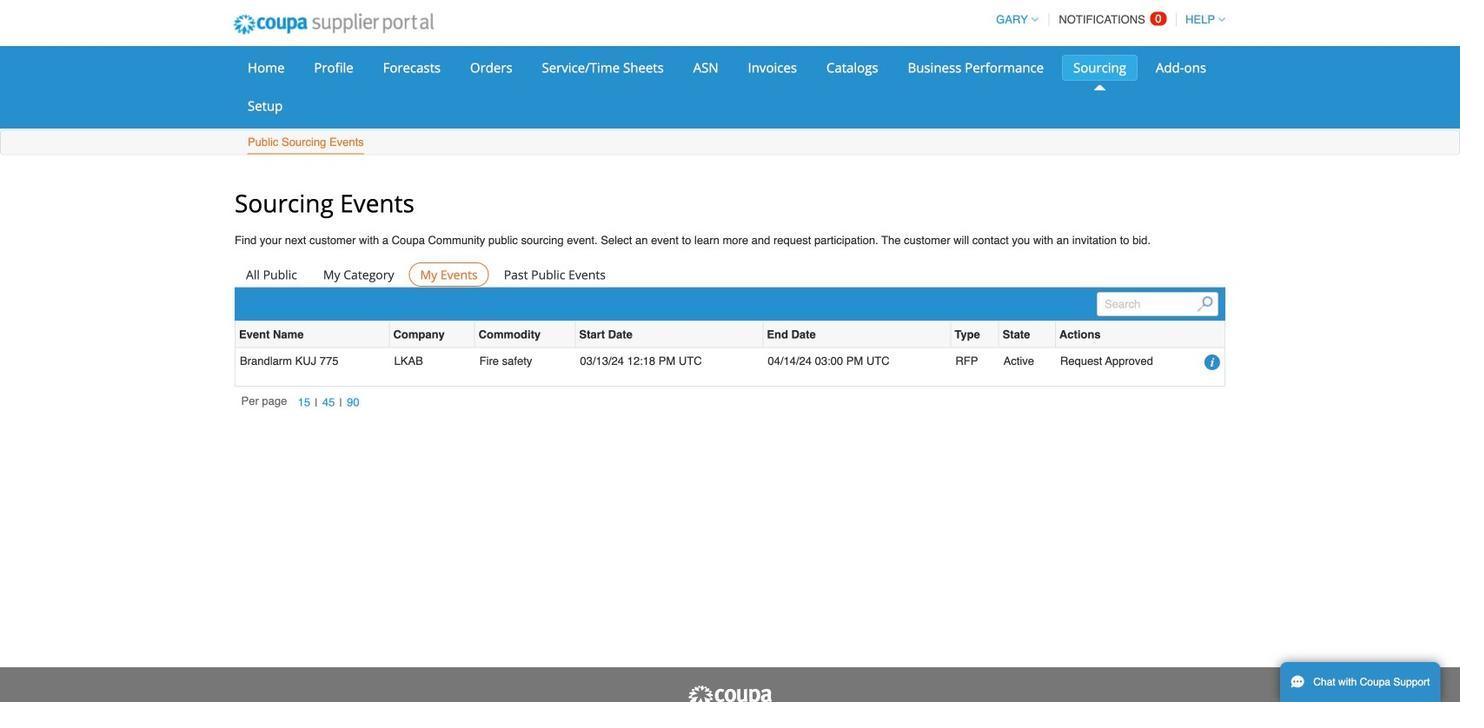 Task type: locate. For each thing, give the bounding box(es) containing it.
1 horizontal spatial coupa supplier portal image
[[687, 685, 774, 703]]

coupa supplier portal image
[[222, 3, 446, 46], [687, 685, 774, 703]]

1 vertical spatial coupa supplier portal image
[[687, 685, 774, 703]]

Search text field
[[1098, 292, 1219, 316]]

tab list
[[235, 262, 1226, 287]]

1 vertical spatial navigation
[[241, 394, 364, 413]]

0 vertical spatial coupa supplier portal image
[[222, 3, 446, 46]]

0 horizontal spatial coupa supplier portal image
[[222, 3, 446, 46]]

navigation
[[989, 3, 1226, 37], [241, 394, 364, 413]]

1 horizontal spatial navigation
[[989, 3, 1226, 37]]

0 vertical spatial navigation
[[989, 3, 1226, 37]]



Task type: describe. For each thing, give the bounding box(es) containing it.
search image
[[1198, 296, 1213, 312]]

0 horizontal spatial navigation
[[241, 394, 364, 413]]



Task type: vqa. For each thing, say whether or not it's contained in the screenshot.
bottom Business
no



